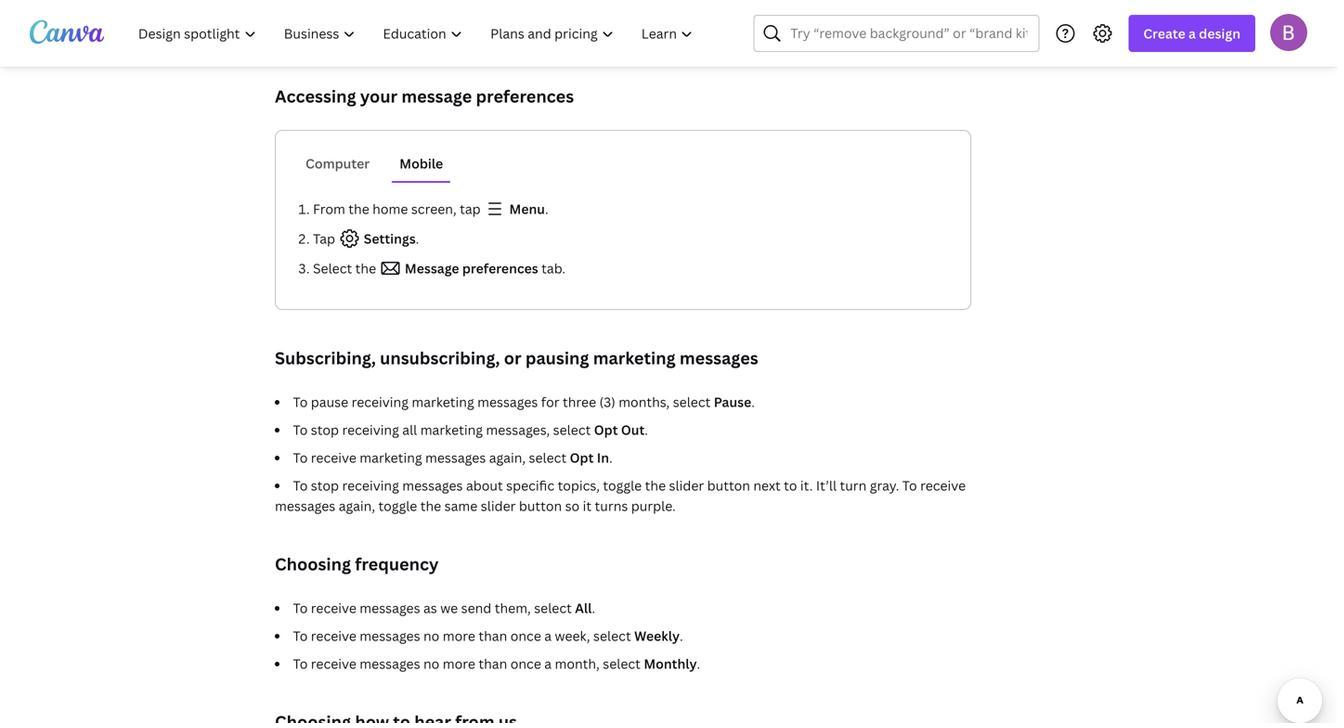 Task type: describe. For each thing, give the bounding box(es) containing it.
weekly
[[635, 628, 680, 645]]

settings
[[361, 230, 416, 248]]

receive for to receive marketing messages again, select opt in .
[[311, 449, 357, 467]]

message
[[402, 85, 472, 108]]

top level navigation element
[[126, 15, 709, 52]]

in
[[597, 449, 609, 467]]

select left all
[[534, 600, 572, 617]]

months,
[[619, 393, 670, 411]]

pausing
[[526, 347, 589, 370]]

0 vertical spatial slider
[[669, 477, 704, 495]]

unsubscribing,
[[380, 347, 500, 370]]

receiving for all
[[342, 421, 399, 439]]

to
[[784, 477, 798, 495]]

again, inside to stop receiving messages about specific topics, toggle the slider button next to it. it'll turn gray. to receive messages again, toggle the same slider button so it turns purple.
[[339, 498, 375, 515]]

receiving for marketing
[[352, 393, 409, 411]]

to receive messages no more than once a week, select weekly .
[[293, 628, 683, 645]]

as
[[424, 600, 437, 617]]

to receive marketing messages again, select opt in .
[[293, 449, 613, 467]]

purple.
[[632, 498, 676, 515]]

pause
[[714, 393, 752, 411]]

receive for to receive messages no more than once a month, select monthly .
[[311, 655, 357, 673]]

than for week,
[[479, 628, 508, 645]]

menu .
[[510, 200, 549, 218]]

bob builder image
[[1271, 14, 1308, 51]]

menu
[[510, 200, 545, 218]]

to stop receiving all marketing messages, select opt out .
[[293, 421, 648, 439]]

create a design
[[1144, 25, 1241, 42]]

month,
[[555, 655, 600, 673]]

receiving for messages
[[342, 477, 399, 495]]

computer
[[306, 155, 370, 172]]

stop for to stop receiving all marketing messages, select opt out .
[[311, 421, 339, 439]]

0 horizontal spatial slider
[[481, 498, 516, 515]]

topics,
[[558, 477, 600, 495]]

to for to pause receiving marketing messages for three (3) months, select
[[293, 393, 308, 411]]

from the home screen, tap
[[313, 200, 484, 218]]

it.
[[801, 477, 813, 495]]

0 vertical spatial again,
[[489, 449, 526, 467]]

message preferences
[[402, 260, 539, 277]]

marketing up to stop receiving all marketing messages, select opt out .
[[412, 393, 474, 411]]

frequency
[[355, 553, 439, 576]]

to receive messages as we send them, select all .
[[293, 600, 596, 617]]

(3)
[[600, 393, 616, 411]]

to for to receive messages as we send them, select
[[293, 600, 308, 617]]

marketing up to receive marketing messages again, select opt in . at the left of the page
[[421, 421, 483, 439]]

a inside dropdown button
[[1189, 25, 1197, 42]]

than for month,
[[479, 655, 508, 673]]

to for to receive marketing messages again, select
[[293, 449, 308, 467]]

it
[[583, 498, 592, 515]]

no for month,
[[424, 655, 440, 673]]

tap
[[460, 200, 481, 218]]

create a design button
[[1129, 15, 1256, 52]]

more for month,
[[443, 655, 476, 673]]

no for week,
[[424, 628, 440, 645]]

turn
[[840, 477, 867, 495]]

once for week,
[[511, 628, 541, 645]]

1 vertical spatial button
[[519, 498, 562, 515]]

receive for to receive messages no more than once a week, select weekly .
[[311, 628, 357, 645]]

choosing frequency
[[275, 553, 439, 576]]

or
[[504, 347, 522, 370]]

select right week,
[[594, 628, 631, 645]]

0 vertical spatial preferences
[[476, 85, 574, 108]]

1 vertical spatial opt
[[570, 449, 594, 467]]

create
[[1144, 25, 1186, 42]]

we
[[441, 600, 458, 617]]

the right from
[[349, 200, 370, 218]]

accessing your message preferences
[[275, 85, 574, 108]]

to pause receiving marketing messages for three (3) months, select pause .
[[293, 393, 755, 411]]



Task type: vqa. For each thing, say whether or not it's contained in the screenshot.
1st more from the top of the page
yes



Task type: locate. For each thing, give the bounding box(es) containing it.
than
[[479, 628, 508, 645], [479, 655, 508, 673]]

1 than from the top
[[479, 628, 508, 645]]

about
[[466, 477, 503, 495]]

0 vertical spatial more
[[443, 628, 476, 645]]

a
[[1189, 25, 1197, 42], [545, 628, 552, 645], [545, 655, 552, 673]]

0 vertical spatial a
[[1189, 25, 1197, 42]]

subscribing, unsubscribing, or pausing marketing messages
[[275, 347, 759, 370]]

0 vertical spatial stop
[[311, 421, 339, 439]]

receive
[[311, 449, 357, 467], [921, 477, 966, 495], [311, 600, 357, 617], [311, 628, 357, 645], [311, 655, 357, 673]]

0 vertical spatial receiving
[[352, 393, 409, 411]]

messages,
[[486, 421, 550, 439]]

preferences down menu
[[463, 260, 539, 277]]

messages
[[680, 347, 759, 370], [478, 393, 538, 411], [426, 449, 486, 467], [403, 477, 463, 495], [275, 498, 336, 515], [360, 600, 420, 617], [360, 628, 420, 645], [360, 655, 420, 673]]

stop for to stop receiving messages about specific topics, toggle the slider button next to it. it'll turn gray. to receive messages again, toggle the same slider button so it turns purple.
[[311, 477, 339, 495]]

1 horizontal spatial toggle
[[603, 477, 642, 495]]

1 horizontal spatial button
[[708, 477, 751, 495]]

2 than from the top
[[479, 655, 508, 673]]

to stop receiving messages about specific topics, toggle the slider button next to it. it'll turn gray. to receive messages again, toggle the same slider button so it turns purple.
[[275, 477, 966, 515]]

once down "them,"
[[511, 628, 541, 645]]

0 horizontal spatial again,
[[339, 498, 375, 515]]

again, down messages,
[[489, 449, 526, 467]]

more down to receive messages no more than once a week, select weekly .
[[443, 655, 476, 673]]

0 horizontal spatial button
[[519, 498, 562, 515]]

tab.
[[539, 260, 566, 277]]

select right month,
[[603, 655, 641, 673]]

toggle
[[603, 477, 642, 495], [379, 498, 417, 515]]

1 no from the top
[[424, 628, 440, 645]]

tap
[[313, 230, 339, 248]]

marketing down all
[[360, 449, 422, 467]]

screen,
[[411, 200, 457, 218]]

so
[[565, 498, 580, 515]]

select up specific
[[529, 449, 567, 467]]

computer button
[[298, 146, 377, 181]]

0 vertical spatial opt
[[594, 421, 618, 439]]

slider
[[669, 477, 704, 495], [481, 498, 516, 515]]

receiving up all
[[352, 393, 409, 411]]

receiving left all
[[342, 421, 399, 439]]

more for week,
[[443, 628, 476, 645]]

1 vertical spatial stop
[[311, 477, 339, 495]]

stop down pause
[[311, 421, 339, 439]]

to receive messages no more than once a month, select monthly .
[[293, 655, 701, 673]]

than down to receive messages no more than once a week, select weekly .
[[479, 655, 508, 673]]

the
[[349, 200, 370, 218], [356, 260, 376, 277], [645, 477, 666, 495], [421, 498, 442, 515]]

opt left out
[[594, 421, 618, 439]]

0 vertical spatial once
[[511, 628, 541, 645]]

toggle up frequency on the left of the page
[[379, 498, 417, 515]]

1 vertical spatial no
[[424, 655, 440, 673]]

.
[[545, 200, 549, 218], [416, 230, 419, 248], [752, 393, 755, 411], [645, 421, 648, 439], [609, 449, 613, 467], [592, 600, 596, 617], [680, 628, 683, 645], [697, 655, 701, 673]]

for
[[541, 393, 560, 411]]

2 vertical spatial a
[[545, 655, 552, 673]]

1 vertical spatial preferences
[[463, 260, 539, 277]]

preferences right message
[[476, 85, 574, 108]]

button down specific
[[519, 498, 562, 515]]

specific
[[506, 477, 555, 495]]

all
[[403, 421, 417, 439]]

design
[[1200, 25, 1241, 42]]

toggle up turns in the left of the page
[[603, 477, 642, 495]]

0 horizontal spatial toggle
[[379, 498, 417, 515]]

once
[[511, 628, 541, 645], [511, 655, 541, 673]]

select the
[[313, 260, 380, 277]]

0 vertical spatial button
[[708, 477, 751, 495]]

three
[[563, 393, 597, 411]]

opt left in
[[570, 449, 594, 467]]

than up "to receive messages no more than once a month, select monthly ."
[[479, 628, 508, 645]]

once for month,
[[511, 655, 541, 673]]

to for to receive messages no more than once a week, select
[[293, 628, 308, 645]]

turns
[[595, 498, 628, 515]]

1 vertical spatial again,
[[339, 498, 375, 515]]

1 horizontal spatial slider
[[669, 477, 704, 495]]

send
[[461, 600, 492, 617]]

it'll
[[817, 477, 837, 495]]

select
[[673, 393, 711, 411], [553, 421, 591, 439], [529, 449, 567, 467], [534, 600, 572, 617], [594, 628, 631, 645], [603, 655, 641, 673]]

2 once from the top
[[511, 655, 541, 673]]

again, up choosing frequency
[[339, 498, 375, 515]]

your
[[360, 85, 398, 108]]

the up 'purple.' on the bottom of page
[[645, 477, 666, 495]]

marketing
[[593, 347, 676, 370], [412, 393, 474, 411], [421, 421, 483, 439], [360, 449, 422, 467]]

select down three
[[553, 421, 591, 439]]

to for to receive messages no more than once a month, select
[[293, 655, 308, 673]]

all
[[575, 600, 592, 617]]

receiving inside to stop receiving messages about specific topics, toggle the slider button next to it. it'll turn gray. to receive messages again, toggle the same slider button so it turns purple.
[[342, 477, 399, 495]]

button left "next"
[[708, 477, 751, 495]]

opt
[[594, 421, 618, 439], [570, 449, 594, 467]]

same
[[445, 498, 478, 515]]

monthly
[[644, 655, 697, 673]]

2 stop from the top
[[311, 477, 339, 495]]

slider down about
[[481, 498, 516, 515]]

again,
[[489, 449, 526, 467], [339, 498, 375, 515]]

1 vertical spatial toggle
[[379, 498, 417, 515]]

choosing
[[275, 553, 351, 576]]

to
[[293, 393, 308, 411], [293, 421, 308, 439], [293, 449, 308, 467], [293, 477, 308, 495], [903, 477, 918, 495], [293, 600, 308, 617], [293, 628, 308, 645], [293, 655, 308, 673]]

home
[[373, 200, 408, 218]]

next
[[754, 477, 781, 495]]

pause
[[311, 393, 349, 411]]

select left pause
[[673, 393, 711, 411]]

accessing
[[275, 85, 356, 108]]

a for monthly
[[545, 655, 552, 673]]

no
[[424, 628, 440, 645], [424, 655, 440, 673]]

week,
[[555, 628, 590, 645]]

1 vertical spatial more
[[443, 655, 476, 673]]

marketing up "months,"
[[593, 347, 676, 370]]

to for to stop receiving all marketing messages, select
[[293, 421, 308, 439]]

1 vertical spatial slider
[[481, 498, 516, 515]]

from
[[313, 200, 345, 218]]

stop up choosing
[[311, 477, 339, 495]]

receiving
[[352, 393, 409, 411], [342, 421, 399, 439], [342, 477, 399, 495]]

0 vertical spatial than
[[479, 628, 508, 645]]

Try "remove background" or "brand kit" search field
[[791, 16, 1028, 51]]

more
[[443, 628, 476, 645], [443, 655, 476, 673]]

1 more from the top
[[443, 628, 476, 645]]

mobile button
[[392, 146, 451, 181]]

a left week,
[[545, 628, 552, 645]]

the left "same" at bottom left
[[421, 498, 442, 515]]

stop inside to stop receiving messages about specific topics, toggle the slider button next to it. it'll turn gray. to receive messages again, toggle the same slider button so it turns purple.
[[311, 477, 339, 495]]

slider up 'purple.' on the bottom of page
[[669, 477, 704, 495]]

1 vertical spatial a
[[545, 628, 552, 645]]

a left design at the right top
[[1189, 25, 1197, 42]]

0 vertical spatial toggle
[[603, 477, 642, 495]]

out
[[621, 421, 645, 439]]

a for weekly
[[545, 628, 552, 645]]

receiving up choosing frequency
[[342, 477, 399, 495]]

1 horizontal spatial again,
[[489, 449, 526, 467]]

preferences
[[476, 85, 574, 108], [463, 260, 539, 277]]

1 once from the top
[[511, 628, 541, 645]]

receive for to receive messages as we send them, select all .
[[311, 600, 357, 617]]

1 stop from the top
[[311, 421, 339, 439]]

message
[[405, 260, 459, 277]]

gray.
[[870, 477, 900, 495]]

receive inside to stop receiving messages about specific topics, toggle the slider button next to it. it'll turn gray. to receive messages again, toggle the same slider button so it turns purple.
[[921, 477, 966, 495]]

2 vertical spatial receiving
[[342, 477, 399, 495]]

1 vertical spatial than
[[479, 655, 508, 673]]

them,
[[495, 600, 531, 617]]

0 vertical spatial no
[[424, 628, 440, 645]]

more down 'we'
[[443, 628, 476, 645]]

once down to receive messages no more than once a week, select weekly .
[[511, 655, 541, 673]]

select
[[313, 260, 352, 277]]

2 more from the top
[[443, 655, 476, 673]]

1 vertical spatial once
[[511, 655, 541, 673]]

subscribing,
[[275, 347, 376, 370]]

button
[[708, 477, 751, 495], [519, 498, 562, 515]]

mobile
[[400, 155, 443, 172]]

a left month,
[[545, 655, 552, 673]]

2 no from the top
[[424, 655, 440, 673]]

the right select in the left of the page
[[356, 260, 376, 277]]

1 vertical spatial receiving
[[342, 421, 399, 439]]

stop
[[311, 421, 339, 439], [311, 477, 339, 495]]



